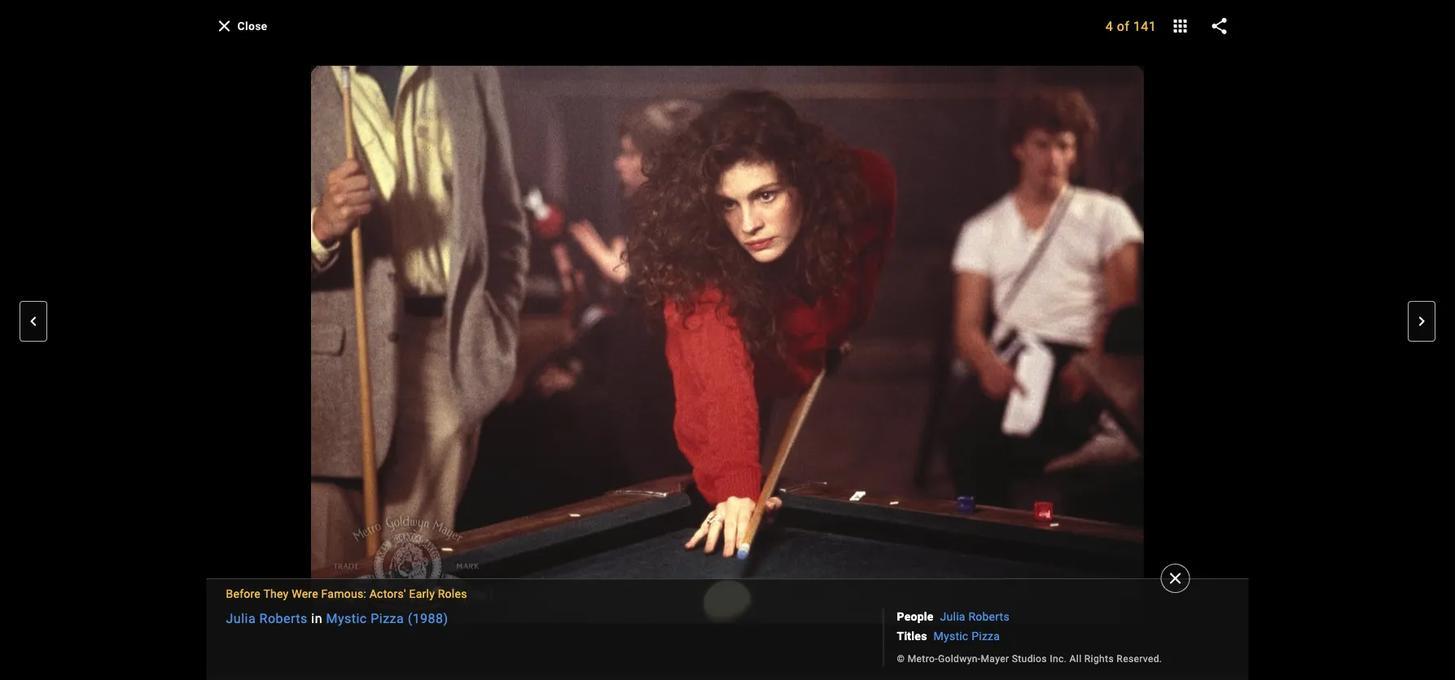 Task type: describe. For each thing, give the bounding box(es) containing it.
titles
[[897, 630, 927, 643]]

0 vertical spatial pizza
[[371, 611, 404, 627]]

all
[[1070, 653, 1082, 665]]

early
[[409, 588, 435, 601]]

© metro-
[[897, 653, 938, 665]]

roles
[[438, 588, 467, 601]]

julia inside the people julia roberts titles mystic pizza
[[940, 610, 966, 624]]

goldwyn-
[[938, 653, 981, 665]]

share on social media image
[[1210, 16, 1229, 36]]

julia roberts link
[[226, 611, 308, 627]]

close button
[[206, 11, 280, 41]]

were
[[292, 588, 318, 601]]

0 horizontal spatial julia
[[226, 611, 256, 627]]

main content containing 4 of 141
[[0, 0, 1455, 681]]

inc.
[[1050, 653, 1067, 665]]

(1988)
[[408, 611, 448, 627]]

next image
[[1412, 312, 1432, 331]]

close image
[[1166, 569, 1185, 589]]

close
[[237, 19, 267, 32]]

4
[[1106, 18, 1113, 34]]

they
[[263, 588, 289, 601]]

4 of 141
[[1106, 18, 1157, 34]]

clear image
[[215, 16, 234, 36]]

mayer
[[981, 653, 1009, 665]]

141
[[1133, 18, 1157, 34]]

actors'
[[369, 588, 406, 601]]



Task type: locate. For each thing, give the bounding box(es) containing it.
in
[[311, 611, 322, 627]]

© metro-goldwyn-mayer studios inc. all rights reserved.
[[897, 653, 1162, 665]]

mystic pizza (1988) link
[[326, 611, 448, 627]]

before they were famous: actors' early roles
[[226, 588, 467, 601]]

famous:
[[321, 588, 366, 601]]

pizza
[[371, 611, 404, 627], [972, 630, 1000, 643]]

mystic inside the people julia roberts titles mystic pizza
[[934, 630, 969, 643]]

mystic pizza button
[[934, 629, 1000, 645]]

julia roberts button
[[940, 609, 1010, 625]]

main content
[[0, 0, 1455, 681]]

roberts down they
[[259, 611, 308, 627]]

0 horizontal spatial pizza
[[371, 611, 404, 627]]

reserved.
[[1117, 653, 1162, 665]]

mystic up goldwyn-
[[934, 630, 969, 643]]

before
[[226, 588, 261, 601]]

pizza down julia roberts button
[[972, 630, 1000, 643]]

gallery image
[[1171, 16, 1190, 36]]

0 horizontal spatial roberts
[[259, 611, 308, 627]]

people julia roberts titles mystic pizza
[[897, 610, 1010, 643]]

pizza down actors' at bottom left
[[371, 611, 404, 627]]

of
[[1117, 18, 1130, 34]]

julia roberts in mystic pizza (1988)
[[226, 611, 448, 627]]

studios
[[1012, 653, 1047, 665]]

1 vertical spatial mystic
[[934, 630, 969, 643]]

roberts up mystic pizza 'button'
[[969, 610, 1010, 624]]

previous image
[[24, 312, 43, 331]]

1 horizontal spatial pizza
[[972, 630, 1000, 643]]

1 horizontal spatial roberts
[[969, 610, 1010, 624]]

roberts inside the people julia roberts titles mystic pizza
[[969, 610, 1010, 624]]

1 horizontal spatial julia
[[940, 610, 966, 624]]

rights
[[1084, 653, 1114, 665]]

1 horizontal spatial mystic
[[934, 630, 969, 643]]

0 vertical spatial mystic
[[326, 611, 367, 627]]

mystic down the before they were famous: actors' early roles
[[326, 611, 367, 627]]

0 horizontal spatial mystic
[[326, 611, 367, 627]]

julia up mystic pizza 'button'
[[940, 610, 966, 624]]

people
[[897, 610, 934, 624]]

1 vertical spatial pizza
[[972, 630, 1000, 643]]

mystic
[[326, 611, 367, 627], [934, 630, 969, 643]]

julia
[[940, 610, 966, 624], [226, 611, 256, 627]]

pizza inside the people julia roberts titles mystic pizza
[[972, 630, 1000, 643]]

julia down before
[[226, 611, 256, 627]]

roberts
[[969, 610, 1010, 624], [259, 611, 308, 627]]



Task type: vqa. For each thing, say whether or not it's contained in the screenshot.
chevron right inline icon
no



